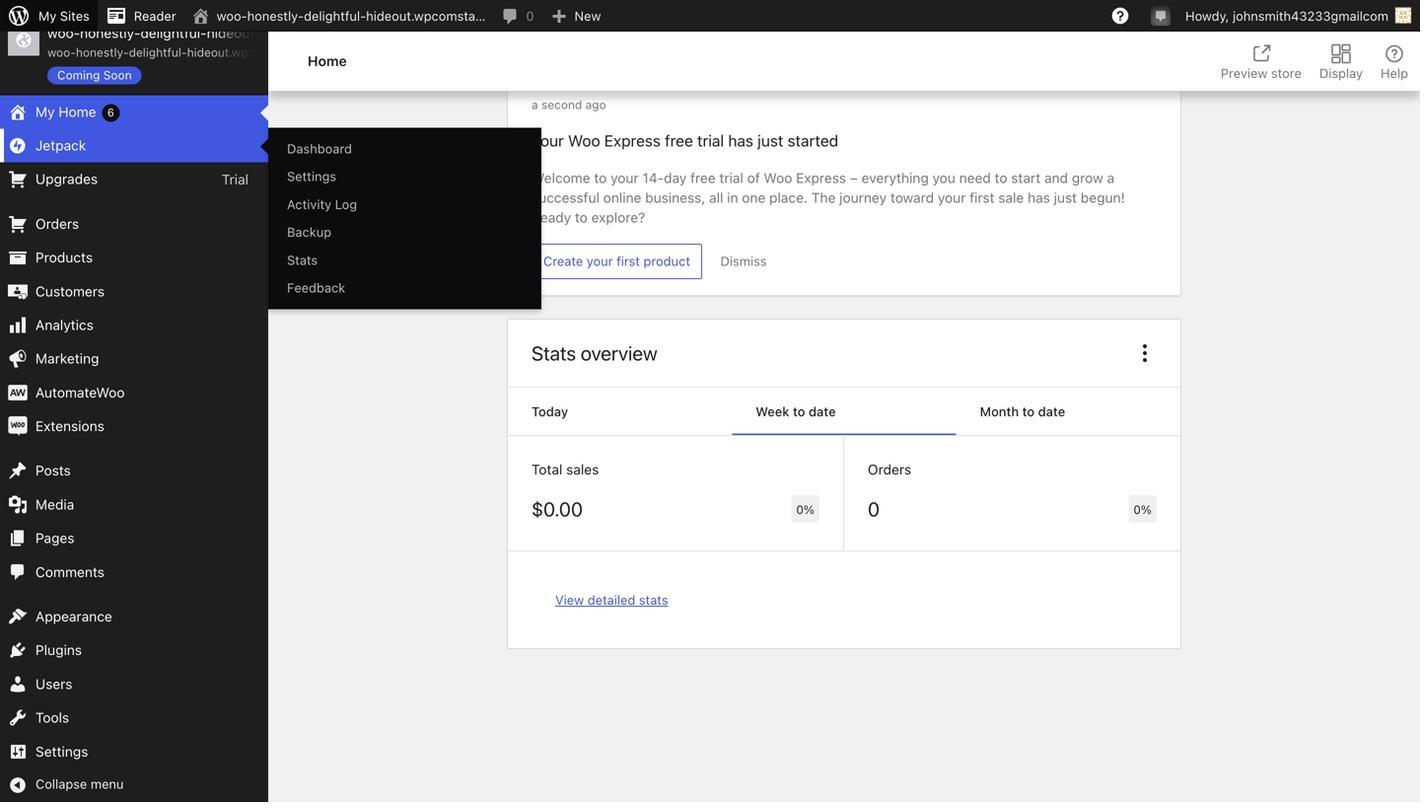Task type: vqa. For each thing, say whether or not it's contained in the screenshot.
Quantity
no



Task type: describe. For each thing, give the bounding box(es) containing it.
week
[[756, 404, 790, 419]]

begun!
[[1081, 190, 1125, 206]]

today
[[532, 404, 568, 419]]

woo-honestly-delightful-hideout.wpcomstaging.com woo-honestly-delightful-hideout.wpcomstaging.com coming soon
[[47, 25, 382, 82]]

0 horizontal spatial settings
[[36, 743, 88, 759]]

appearance link
[[0, 600, 268, 634]]

pages
[[36, 530, 74, 546]]

my sites link
[[0, 0, 97, 32]]

of
[[747, 170, 760, 186]]

honestly- for hideout.wpcomsta…
[[247, 8, 304, 23]]

marketing link
[[0, 342, 268, 376]]

howdy, johnsmith43233gmailcom
[[1186, 8, 1389, 23]]

display
[[1320, 66, 1363, 80]]

woo-honestly-delightful-hideout.wpcomsta…
[[217, 8, 486, 23]]

stats link
[[273, 246, 542, 274]]

0 horizontal spatial settings link
[[0, 735, 268, 769]]

create
[[544, 254, 583, 269]]

overview
[[581, 341, 658, 364]]

2 vertical spatial honestly-
[[76, 45, 129, 59]]

woo- for hideout.wpcomstaging.com
[[47, 25, 80, 41]]

view detailed stats link
[[540, 575, 684, 624]]

everything
[[862, 170, 929, 186]]

0 vertical spatial hideout.wpcomstaging.com
[[207, 25, 382, 41]]

reader
[[134, 8, 176, 23]]

orders link
[[0, 207, 268, 241]]

pages link
[[0, 522, 268, 555]]

hideout.wpcomsta…
[[366, 8, 486, 23]]

0 horizontal spatial woo
[[568, 131, 600, 150]]

0% for 0
[[1134, 502, 1152, 516]]

1 vertical spatial your
[[938, 190, 966, 206]]

detailed
[[588, 592, 636, 607]]

to up sale
[[995, 170, 1008, 186]]

grow
[[1072, 170, 1104, 186]]

feedback link
[[273, 274, 542, 302]]

in
[[727, 190, 738, 206]]

backup link
[[273, 218, 542, 246]]

0 vertical spatial settings link
[[273, 162, 542, 190]]

products
[[36, 249, 93, 265]]

reader link
[[97, 0, 184, 32]]

howdy,
[[1186, 8, 1230, 23]]

display button
[[1314, 32, 1369, 91]]

preview store
[[1221, 66, 1302, 80]]

stats
[[639, 592, 668, 607]]

explore?
[[592, 209, 645, 226]]

1 horizontal spatial settings
[[287, 169, 336, 184]]

tab list containing preview store
[[1209, 32, 1421, 91]]

analytics
[[36, 317, 94, 333]]

$0.00
[[532, 497, 583, 520]]

log
[[335, 197, 357, 211]]

one
[[742, 190, 766, 206]]

stats for stats
[[287, 252, 318, 267]]

delightful- for hideout.wpcomsta…
[[304, 8, 366, 23]]

0% for $0.00
[[796, 502, 815, 516]]

successful
[[532, 190, 600, 206]]

collapse menu button
[[0, 769, 268, 802]]

dismiss
[[721, 254, 767, 269]]

posts link
[[0, 454, 268, 488]]

dismiss button
[[709, 243, 779, 279]]

tab list containing today
[[508, 388, 1181, 436]]

collapse
[[36, 776, 87, 791]]

users link
[[0, 667, 268, 701]]

sales
[[566, 461, 599, 477]]

create your first product link
[[532, 243, 703, 279]]

comments link
[[0, 555, 268, 589]]

2 vertical spatial delightful-
[[129, 45, 187, 59]]

activity log link
[[273, 190, 542, 218]]

trial
[[222, 171, 249, 187]]

sale
[[999, 190, 1024, 206]]

soon
[[103, 68, 132, 82]]

–
[[850, 170, 858, 186]]

products link
[[0, 241, 268, 275]]

1 vertical spatial 0
[[868, 497, 880, 520]]

your
[[532, 131, 564, 150]]

menu
[[91, 776, 124, 791]]

0 vertical spatial trial
[[697, 131, 724, 150]]

new link
[[542, 0, 609, 32]]

backup
[[287, 225, 332, 239]]

first inside welcome to your 14-day free trial of woo express – everything you need to start and grow a successful online business, all in one place. the journey toward your first sale has just begun! ready to explore?
[[970, 190, 995, 206]]

automatewoo
[[36, 384, 125, 400]]

need
[[960, 170, 991, 186]]

activity
[[287, 197, 332, 211]]

the
[[812, 190, 836, 206]]

jetpack link
[[0, 129, 268, 162]]

month to date
[[980, 404, 1066, 419]]

you
[[933, 170, 956, 186]]

media link
[[0, 488, 268, 522]]

store
[[1272, 66, 1302, 80]]

inbox
[[532, 32, 579, 55]]

0 vertical spatial express
[[605, 131, 661, 150]]

all
[[709, 190, 724, 206]]

delightful- for hideout.wpcomstaging.com
[[140, 25, 207, 41]]

total sales
[[532, 461, 599, 477]]

date for week to date
[[809, 404, 836, 419]]



Task type: locate. For each thing, give the bounding box(es) containing it.
1 horizontal spatial stats
[[532, 341, 576, 364]]

0
[[526, 8, 534, 23], [868, 497, 880, 520]]

a left second
[[532, 98, 538, 111]]

toward
[[891, 190, 934, 206]]

1 vertical spatial honestly-
[[80, 25, 140, 41]]

1 vertical spatial settings
[[36, 743, 88, 759]]

0 vertical spatial first
[[970, 190, 995, 206]]

customers
[[36, 283, 105, 299]]

appearance
[[36, 608, 112, 625]]

orders
[[36, 215, 79, 232], [868, 461, 912, 477]]

extensions
[[36, 418, 104, 434]]

trial
[[697, 131, 724, 150], [720, 170, 744, 186]]

0 vertical spatial settings
[[287, 169, 336, 184]]

0 horizontal spatial a
[[532, 98, 538, 111]]

woo- for hideout.wpcomsta…
[[217, 8, 247, 23]]

help
[[1381, 66, 1409, 80]]

my sites
[[38, 8, 90, 23]]

woo- inside toolbar navigation
[[217, 8, 247, 23]]

to inside 'button'
[[1023, 404, 1035, 419]]

1 horizontal spatial woo
[[764, 170, 793, 186]]

settings up activity
[[287, 169, 336, 184]]

honestly-
[[247, 8, 304, 23], [80, 25, 140, 41], [76, 45, 129, 59]]

home left 6
[[59, 103, 96, 120]]

1 horizontal spatial orders
[[868, 461, 912, 477]]

ago
[[586, 98, 606, 111]]

a second ago
[[532, 98, 606, 111]]

comments
[[36, 564, 104, 580]]

free up day
[[665, 131, 693, 150]]

month to date button
[[957, 388, 1181, 435]]

0 vertical spatial my
[[38, 8, 57, 23]]

automatewoo link
[[0, 376, 268, 409]]

my
[[38, 8, 57, 23], [36, 103, 55, 120]]

1 vertical spatial first
[[617, 254, 640, 269]]

0 horizontal spatial has
[[728, 131, 754, 150]]

1 vertical spatial free
[[691, 170, 716, 186]]

2 vertical spatial your
[[587, 254, 613, 269]]

a
[[532, 98, 538, 111], [1107, 170, 1115, 186]]

stats up today
[[532, 341, 576, 364]]

to for month to date
[[1023, 404, 1035, 419]]

hideout.wpcomstaging.com down woo-honestly-delightful-hideout.wpcomsta… link
[[187, 45, 341, 59]]

johnsmith43233gmailcom
[[1233, 8, 1389, 23]]

to inside button
[[793, 404, 806, 419]]

0 horizontal spatial home
[[59, 103, 96, 120]]

0 vertical spatial free
[[665, 131, 693, 150]]

0 vertical spatial tab list
[[1209, 32, 1421, 91]]

0 horizontal spatial express
[[605, 131, 661, 150]]

has inside welcome to your 14-day free trial of woo express – everything you need to start and grow a successful online business, all in one place. the journey toward your first sale has just begun! ready to explore?
[[1028, 190, 1051, 206]]

plugins
[[36, 642, 82, 658]]

your woo express free trial has just started
[[532, 131, 839, 150]]

0 vertical spatial has
[[728, 131, 754, 150]]

1 horizontal spatial 0%
[[1134, 502, 1152, 516]]

0 vertical spatial orders
[[36, 215, 79, 232]]

date right month
[[1038, 404, 1066, 419]]

tools
[[36, 709, 69, 726]]

honestly- up woo-honestly-delightful-hideout.wpcomstaging.com woo-honestly-delightful-hideout.wpcomstaging.com coming soon
[[247, 8, 304, 23]]

feedback
[[287, 280, 345, 295]]

ready
[[532, 209, 571, 226]]

1 0% from the left
[[796, 502, 815, 516]]

settings up collapse
[[36, 743, 88, 759]]

express inside welcome to your 14-day free trial of woo express – everything you need to start and grow a successful online business, all in one place. the journey toward your first sale has just begun! ready to explore?
[[796, 170, 846, 186]]

0 vertical spatial 0
[[526, 8, 534, 23]]

orders down week to date button
[[868, 461, 912, 477]]

0 horizontal spatial just
[[758, 131, 784, 150]]

date for month to date
[[1038, 404, 1066, 419]]

2 0% from the left
[[1134, 502, 1152, 516]]

week to date button
[[732, 388, 957, 435]]

1 horizontal spatial first
[[970, 190, 995, 206]]

1 vertical spatial delightful-
[[140, 25, 207, 41]]

2 vertical spatial woo-
[[47, 45, 76, 59]]

to for welcome to your 14-day free trial of woo express – everything you need to start and grow a successful online business, all in one place. the journey toward your first sale has just begun! ready to explore?
[[594, 170, 607, 186]]

extensions link
[[0, 409, 268, 443]]

0 vertical spatial home
[[308, 53, 347, 69]]

0 horizontal spatial orders
[[36, 215, 79, 232]]

honestly- up soon
[[76, 45, 129, 59]]

1 horizontal spatial date
[[1038, 404, 1066, 419]]

users
[[36, 676, 72, 692]]

hideout.wpcomstaging.com
[[207, 25, 382, 41], [187, 45, 341, 59]]

0 vertical spatial stats
[[287, 252, 318, 267]]

your woo express free trial has just started link
[[532, 129, 839, 153]]

preview store button
[[1209, 32, 1314, 91]]

upgrades
[[36, 171, 98, 187]]

trial up "in"
[[720, 170, 744, 186]]

first down need
[[970, 190, 995, 206]]

0 inside toolbar navigation
[[526, 8, 534, 23]]

tab list
[[1209, 32, 1421, 91], [508, 388, 1181, 436]]

honestly- down sites
[[80, 25, 140, 41]]

free
[[665, 131, 693, 150], [691, 170, 716, 186]]

0 vertical spatial woo
[[568, 131, 600, 150]]

month
[[980, 404, 1019, 419]]

0 horizontal spatial 0%
[[796, 502, 815, 516]]

0 link
[[494, 0, 542, 32]]

trial up all
[[697, 131, 724, 150]]

woo
[[568, 131, 600, 150], [764, 170, 793, 186]]

dashboard link
[[273, 135, 542, 162]]

delightful- inside toolbar navigation
[[304, 8, 366, 23]]

woo inside welcome to your 14-day free trial of woo express – everything you need to start and grow a successful online business, all in one place. the journey toward your first sale has just begun! ready to explore?
[[764, 170, 793, 186]]

stats down backup
[[287, 252, 318, 267]]

1 vertical spatial express
[[796, 170, 846, 186]]

0 horizontal spatial stats
[[287, 252, 318, 267]]

notification image
[[1153, 7, 1169, 23]]

date right week at the right bottom of the page
[[809, 404, 836, 419]]

1 horizontal spatial just
[[1054, 190, 1077, 206]]

journey
[[840, 190, 887, 206]]

first left product
[[617, 254, 640, 269]]

stats
[[287, 252, 318, 267], [532, 341, 576, 364]]

online
[[604, 190, 642, 206]]

has up of
[[728, 131, 754, 150]]

to down "successful"
[[575, 209, 588, 226]]

1 horizontal spatial 0
[[868, 497, 880, 520]]

1 horizontal spatial tab list
[[1209, 32, 1421, 91]]

free up all
[[691, 170, 716, 186]]

1 horizontal spatial a
[[1107, 170, 1115, 186]]

my for sites
[[38, 8, 57, 23]]

your up online
[[611, 170, 639, 186]]

day
[[664, 170, 687, 186]]

1 vertical spatial settings link
[[0, 735, 268, 769]]

6
[[107, 106, 114, 119]]

a inside welcome to your 14-day free trial of woo express – everything you need to start and grow a successful online business, all in one place. the journey toward your first sale has just begun! ready to explore?
[[1107, 170, 1115, 186]]

free inside welcome to your 14-day free trial of woo express – everything you need to start and grow a successful online business, all in one place. the journey toward your first sale has just begun! ready to explore?
[[691, 170, 716, 186]]

0 vertical spatial woo-
[[217, 8, 247, 23]]

my inside toolbar navigation
[[38, 8, 57, 23]]

woo- up woo-honestly-delightful-hideout.wpcomstaging.com woo-honestly-delightful-hideout.wpcomstaging.com coming soon
[[217, 8, 247, 23]]

first inside create your first product link
[[617, 254, 640, 269]]

1 date from the left
[[809, 404, 836, 419]]

0 vertical spatial your
[[611, 170, 639, 186]]

1 vertical spatial woo-
[[47, 25, 80, 41]]

to up online
[[594, 170, 607, 186]]

2 date from the left
[[1038, 404, 1066, 419]]

1 vertical spatial trial
[[720, 170, 744, 186]]

0 horizontal spatial 0
[[526, 8, 534, 23]]

honestly- for hideout.wpcomstaging.com
[[80, 25, 140, 41]]

stats for stats overview
[[532, 341, 576, 364]]

orders up the products at top left
[[36, 215, 79, 232]]

1 vertical spatial my
[[36, 103, 55, 120]]

your down you
[[938, 190, 966, 206]]

0 vertical spatial just
[[758, 131, 784, 150]]

woo-honestly-delightful-hideout.wpcomsta… link
[[184, 0, 494, 32]]

1 vertical spatial just
[[1054, 190, 1077, 206]]

express
[[605, 131, 661, 150], [796, 170, 846, 186]]

1 horizontal spatial settings link
[[273, 162, 542, 190]]

help button
[[1369, 32, 1421, 91]]

new
[[575, 8, 601, 23]]

week to date
[[756, 404, 836, 419]]

1 vertical spatial hideout.wpcomstaging.com
[[187, 45, 341, 59]]

collapse menu
[[36, 776, 124, 791]]

settings link
[[273, 162, 542, 190], [0, 735, 268, 769]]

woo right your
[[568, 131, 600, 150]]

1 vertical spatial woo
[[764, 170, 793, 186]]

1 vertical spatial stats
[[532, 341, 576, 364]]

express up 'the'
[[796, 170, 846, 186]]

a up 'begun!'
[[1107, 170, 1115, 186]]

0 vertical spatial a
[[532, 98, 538, 111]]

your right create
[[587, 254, 613, 269]]

1 vertical spatial orders
[[868, 461, 912, 477]]

product
[[644, 254, 691, 269]]

1 vertical spatial tab list
[[508, 388, 1181, 436]]

delightful-
[[304, 8, 366, 23], [140, 25, 207, 41], [129, 45, 187, 59]]

date inside 'button'
[[1038, 404, 1066, 419]]

0 vertical spatial honestly-
[[247, 8, 304, 23]]

1 horizontal spatial express
[[796, 170, 846, 186]]

1 horizontal spatial has
[[1028, 190, 1051, 206]]

welcome
[[532, 170, 591, 186]]

express up the 14-
[[605, 131, 661, 150]]

stats overview
[[532, 341, 658, 364]]

home down woo-honestly-delightful-hideout.wpcomsta… link
[[308, 53, 347, 69]]

woo up place.
[[764, 170, 793, 186]]

orders inside the "orders" link
[[36, 215, 79, 232]]

my left sites
[[38, 8, 57, 23]]

trial inside welcome to your 14-day free trial of woo express – everything you need to start and grow a successful online business, all in one place. the journey toward your first sale has just begun! ready to explore?
[[720, 170, 744, 186]]

and
[[1045, 170, 1068, 186]]

settings link up backup link at the top left of page
[[273, 162, 542, 190]]

date inside button
[[809, 404, 836, 419]]

to right month
[[1023, 404, 1035, 419]]

1 vertical spatial has
[[1028, 190, 1051, 206]]

has down start
[[1028, 190, 1051, 206]]

marketing
[[36, 350, 99, 367]]

choose which values to display image
[[1134, 341, 1157, 365]]

woo- up coming in the left top of the page
[[47, 45, 76, 59]]

honestly- inside toolbar navigation
[[247, 8, 304, 23]]

1 vertical spatial a
[[1107, 170, 1115, 186]]

place.
[[770, 190, 808, 206]]

hideout.wpcomstaging.com down woo-honestly-delightful-hideout.wpcomsta… at top
[[207, 25, 382, 41]]

0 horizontal spatial first
[[617, 254, 640, 269]]

just
[[758, 131, 784, 150], [1054, 190, 1077, 206]]

1 horizontal spatial home
[[308, 53, 347, 69]]

0 horizontal spatial tab list
[[508, 388, 1181, 436]]

toolbar navigation
[[0, 0, 1421, 36]]

0 vertical spatial delightful-
[[304, 8, 366, 23]]

woo- down my sites
[[47, 25, 80, 41]]

analytics link
[[0, 308, 268, 342]]

settings link up menu
[[0, 735, 268, 769]]

1 vertical spatial home
[[59, 103, 96, 120]]

to for week to date
[[793, 404, 806, 419]]

has
[[728, 131, 754, 150], [1028, 190, 1051, 206]]

customers link
[[0, 275, 268, 308]]

just down the and
[[1054, 190, 1077, 206]]

just inside welcome to your 14-day free trial of woo express – everything you need to start and grow a successful online business, all in one place. the journey toward your first sale has just begun! ready to explore?
[[1054, 190, 1077, 206]]

second
[[542, 98, 582, 111]]

plugins link
[[0, 634, 268, 667]]

my for home
[[36, 103, 55, 120]]

date
[[809, 404, 836, 419], [1038, 404, 1066, 419]]

my up jetpack
[[36, 103, 55, 120]]

just inside your woo express free trial has just started link
[[758, 131, 784, 150]]

to right week at the right bottom of the page
[[793, 404, 806, 419]]

your
[[611, 170, 639, 186], [938, 190, 966, 206], [587, 254, 613, 269]]

just up of
[[758, 131, 784, 150]]

coming
[[57, 68, 100, 82]]

0 horizontal spatial date
[[809, 404, 836, 419]]



